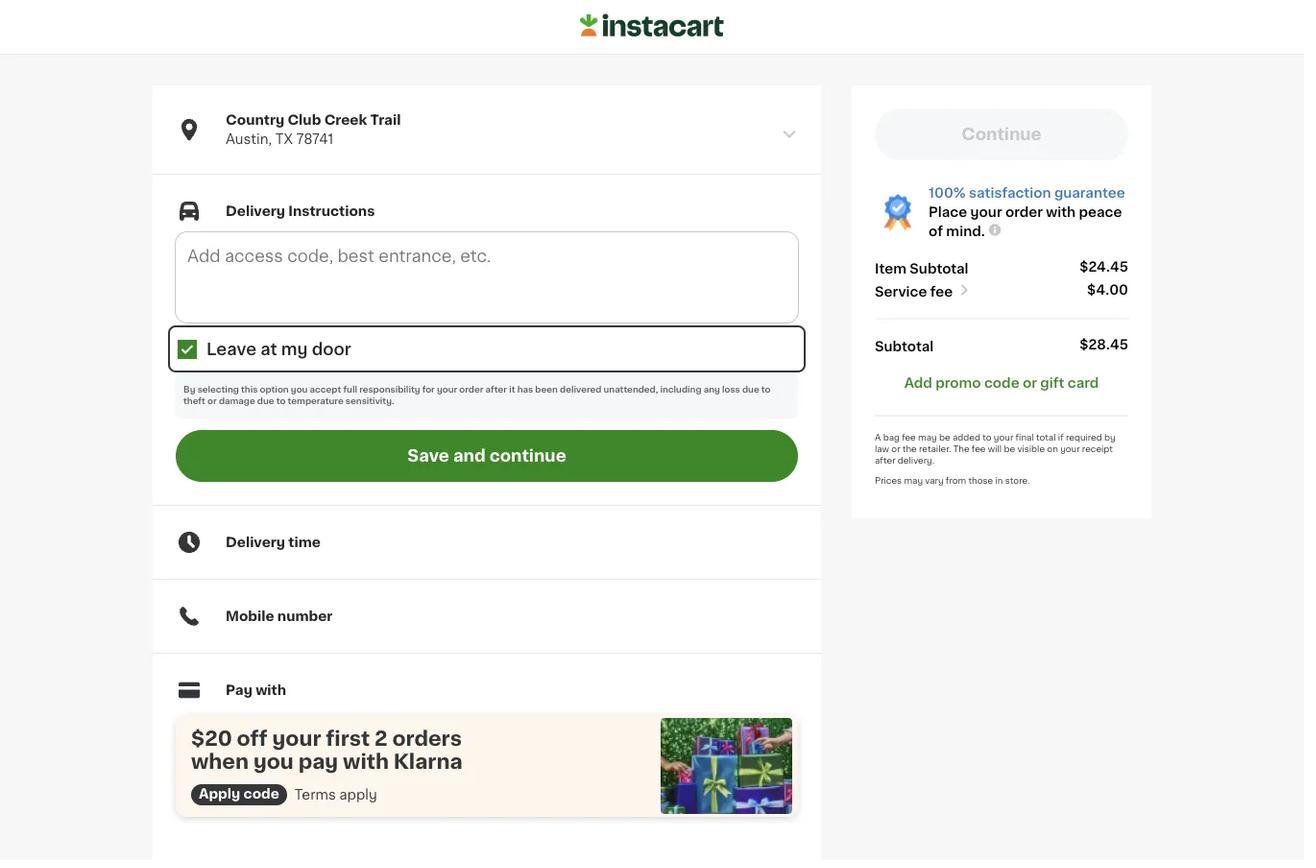 Task type: describe. For each thing, give the bounding box(es) containing it.
this
[[241, 386, 258, 394]]

country
[[226, 113, 284, 127]]

option
[[260, 386, 289, 394]]

total
[[1036, 433, 1056, 442]]

accept
[[310, 386, 341, 394]]

may inside a bag fee may be added to your final total if required by law or the retailer. the fee will be visible on your receipt after delivery.
[[918, 433, 937, 442]]

leave
[[206, 341, 257, 357]]

apply
[[339, 789, 377, 802]]

$20
[[191, 729, 232, 749]]

order inside place your order with peace of mind.
[[1006, 206, 1043, 219]]

pay
[[298, 752, 338, 772]]

1 horizontal spatial be
[[1004, 445, 1015, 453]]

creek
[[324, 113, 367, 127]]

mobile
[[226, 610, 274, 623]]

been
[[535, 386, 558, 394]]

1 vertical spatial fee
[[902, 433, 916, 442]]

required
[[1066, 433, 1102, 442]]

1 vertical spatial subtotal
[[875, 340, 934, 353]]

delivery for delivery time
[[226, 536, 285, 549]]

any
[[704, 386, 720, 394]]

by
[[1105, 433, 1116, 442]]

a
[[875, 433, 881, 442]]

temperature
[[288, 397, 344, 406]]

your up will
[[994, 433, 1014, 442]]

time
[[288, 536, 321, 549]]

damage
[[219, 397, 255, 406]]

0 vertical spatial subtotal
[[910, 262, 969, 275]]

responsibility
[[359, 386, 420, 394]]

my
[[281, 341, 308, 357]]

and
[[453, 448, 486, 464]]

delivery for delivery instructions
[[226, 205, 285, 218]]

delivery time
[[226, 536, 321, 549]]

guarantee
[[1054, 186, 1125, 200]]

terms apply
[[295, 789, 377, 802]]

in
[[995, 476, 1003, 485]]

1 vertical spatial with
[[256, 684, 286, 697]]

$4.00
[[1087, 283, 1129, 296]]

terms
[[295, 789, 336, 802]]

retailer.
[[919, 445, 951, 453]]

selecting
[[197, 386, 239, 394]]

those
[[968, 476, 993, 485]]

order inside the by selecting this option you accept full responsibility for your order after it has been delivered unattended, including any loss due to theft or damage due to temperature sensitivity.
[[459, 386, 483, 394]]

pay with
[[226, 684, 286, 697]]

prices may vary from those in store.
[[875, 476, 1030, 485]]

final
[[1016, 433, 1034, 442]]

apply
[[199, 788, 240, 801]]

$24.45
[[1080, 260, 1129, 273]]

add promo code or gift card
[[904, 376, 1099, 389]]

card
[[1068, 376, 1099, 389]]

your down if
[[1060, 445, 1080, 453]]

mind.
[[946, 225, 985, 238]]

2 vertical spatial fee
[[972, 445, 986, 453]]

with inside $20 off your first 2 orders when you pay with klarna
[[343, 752, 389, 772]]

unattended,
[[604, 386, 658, 394]]

door
[[312, 341, 351, 357]]

after inside a bag fee may be added to your final total if required by law or the retailer. the fee will be visible on your receipt after delivery.
[[875, 456, 896, 465]]

a bag fee may be added to your final total if required by law or the retailer. the fee will be visible on your receipt after delivery.
[[875, 433, 1116, 465]]

save and continue
[[408, 448, 566, 464]]

orders
[[392, 729, 462, 749]]

apply code
[[199, 788, 279, 801]]

mobile number
[[226, 610, 333, 623]]

delivered
[[560, 386, 602, 394]]

trail
[[370, 113, 401, 127]]

save
[[408, 448, 449, 464]]

for
[[422, 386, 435, 394]]

at
[[260, 341, 277, 357]]

added
[[953, 433, 981, 442]]

2
[[375, 729, 388, 749]]

0 horizontal spatial code
[[243, 788, 279, 801]]

when
[[191, 752, 249, 772]]

gift
[[1040, 376, 1065, 389]]

service fee
[[875, 285, 953, 298]]

more info about 100% satisfaction guarantee image
[[987, 222, 1002, 238]]

from
[[946, 476, 966, 485]]

or inside a bag fee may be added to your final total if required by law or the retailer. the fee will be visible on your receipt after delivery.
[[892, 445, 900, 453]]

sensitivity.
[[346, 397, 394, 406]]



Task type: vqa. For each thing, say whether or not it's contained in the screenshot.
notifications inside the To receive text notifications about your order, toggle on Text messages under Order updates section.
no



Task type: locate. For each thing, give the bounding box(es) containing it.
1 horizontal spatial code
[[984, 376, 1020, 389]]

1 vertical spatial may
[[904, 476, 923, 485]]

1 horizontal spatial due
[[742, 386, 759, 394]]

you up the temperature
[[291, 386, 308, 394]]

or
[[1023, 376, 1037, 389], [208, 397, 217, 406], [892, 445, 900, 453]]

after inside the by selecting this option you accept full responsibility for your order after it has been delivered unattended, including any loss due to theft or damage due to temperature sensitivity.
[[486, 386, 507, 394]]

due right the loss
[[742, 386, 759, 394]]

0 vertical spatial may
[[918, 433, 937, 442]]

100% satisfaction guarantee
[[929, 186, 1125, 200]]

service
[[875, 285, 927, 298]]

after left it
[[486, 386, 507, 394]]

delivery
[[226, 205, 285, 218], [226, 536, 285, 549]]

your inside $20 off your first 2 orders when you pay with klarna
[[272, 729, 321, 749]]

to inside a bag fee may be added to your final total if required by law or the retailer. the fee will be visible on your receipt after delivery.
[[983, 433, 992, 442]]

fee
[[930, 285, 953, 298], [902, 433, 916, 442], [972, 445, 986, 453]]

2 vertical spatial with
[[343, 752, 389, 772]]

to up will
[[983, 433, 992, 442]]

law
[[875, 445, 889, 453]]

leave at my door
[[206, 341, 351, 357]]

place your order with peace of mind.
[[929, 206, 1122, 238]]

prices
[[875, 476, 902, 485]]

0 horizontal spatial after
[[486, 386, 507, 394]]

1 delivery from the top
[[226, 205, 285, 218]]

or left gift
[[1023, 376, 1037, 389]]

1 vertical spatial after
[[875, 456, 896, 465]]

fee left will
[[972, 445, 986, 453]]

1 vertical spatial to
[[276, 397, 286, 406]]

0 vertical spatial fee
[[930, 285, 953, 298]]

0 vertical spatial you
[[291, 386, 308, 394]]

the
[[953, 445, 970, 453]]

satisfaction
[[969, 186, 1051, 200]]

you inside the by selecting this option you accept full responsibility for your order after it has been delivered unattended, including any loss due to theft or damage due to temperature sensitivity.
[[291, 386, 308, 394]]

with inside place your order with peace of mind.
[[1046, 206, 1076, 219]]

2 horizontal spatial with
[[1046, 206, 1076, 219]]

item subtotal
[[875, 262, 969, 275]]

code right apply
[[243, 788, 279, 801]]

loss
[[722, 386, 740, 394]]

1 vertical spatial delivery
[[226, 536, 285, 549]]

home image
[[580, 11, 724, 40]]

off
[[237, 729, 268, 749]]

1 horizontal spatial fee
[[930, 285, 953, 298]]

1 horizontal spatial or
[[892, 445, 900, 453]]

1 horizontal spatial order
[[1006, 206, 1043, 219]]

1 horizontal spatial after
[[875, 456, 896, 465]]

you inside $20 off your first 2 orders when you pay with klarna
[[253, 752, 294, 772]]

add
[[904, 376, 932, 389]]

fee down item subtotal
[[930, 285, 953, 298]]

$28.45
[[1080, 338, 1129, 351]]

1 vertical spatial due
[[257, 397, 274, 406]]

0 vertical spatial after
[[486, 386, 507, 394]]

may down "delivery."
[[904, 476, 923, 485]]

or down selecting at left
[[208, 397, 217, 406]]

number
[[277, 610, 333, 623]]

0 horizontal spatial to
[[276, 397, 286, 406]]

order left it
[[459, 386, 483, 394]]

first
[[326, 729, 370, 749]]

2 vertical spatial to
[[983, 433, 992, 442]]

your inside place your order with peace of mind.
[[971, 206, 1002, 219]]

your
[[971, 206, 1002, 219], [437, 386, 457, 394], [994, 433, 1014, 442], [1060, 445, 1080, 453], [272, 729, 321, 749]]

0 vertical spatial or
[[1023, 376, 1037, 389]]

receipt
[[1082, 445, 1113, 453]]

be
[[939, 433, 950, 442], [1004, 445, 1015, 453]]

the
[[903, 445, 917, 453]]

visible
[[1018, 445, 1045, 453]]

klarna
[[394, 752, 463, 772]]

100%
[[929, 186, 966, 200]]

with right pay
[[256, 684, 286, 697]]

0 vertical spatial be
[[939, 433, 950, 442]]

delivery.
[[898, 456, 935, 465]]

full
[[343, 386, 357, 394]]

0 vertical spatial with
[[1046, 206, 1076, 219]]

delivery address image
[[781, 126, 798, 143]]

1 horizontal spatial to
[[761, 386, 771, 394]]

your inside the by selecting this option you accept full responsibility for your order after it has been delivered unattended, including any loss due to theft or damage due to temperature sensitivity.
[[437, 386, 457, 394]]

your up pay
[[272, 729, 321, 749]]

it
[[509, 386, 515, 394]]

continue
[[489, 448, 566, 464]]

0 horizontal spatial order
[[459, 386, 483, 394]]

be up retailer.
[[939, 433, 950, 442]]

delivery down austin,
[[226, 205, 285, 218]]

delivery left time
[[226, 536, 285, 549]]

vary
[[925, 476, 944, 485]]

has
[[517, 386, 533, 394]]

item
[[875, 262, 907, 275]]

be right will
[[1004, 445, 1015, 453]]

instructions
[[288, 205, 375, 218]]

1 vertical spatial be
[[1004, 445, 1015, 453]]

subtotal up add
[[875, 340, 934, 353]]

0 horizontal spatial due
[[257, 397, 274, 406]]

tx
[[275, 133, 293, 146]]

promo
[[936, 376, 981, 389]]

or down bag
[[892, 445, 900, 453]]

or inside button
[[1023, 376, 1037, 389]]

to
[[761, 386, 771, 394], [276, 397, 286, 406], [983, 433, 992, 442]]

1 vertical spatial code
[[243, 788, 279, 801]]

1 vertical spatial you
[[253, 752, 294, 772]]

0 vertical spatial order
[[1006, 206, 1043, 219]]

you down off
[[253, 752, 294, 772]]

save and continue button
[[176, 430, 798, 482]]

fee up the
[[902, 433, 916, 442]]

after down law
[[875, 456, 896, 465]]

store.
[[1005, 476, 1030, 485]]

including
[[660, 386, 702, 394]]

code right promo
[[984, 376, 1020, 389]]

country club creek trail austin, tx 78741
[[226, 113, 401, 146]]

bag
[[883, 433, 900, 442]]

due
[[742, 386, 759, 394], [257, 397, 274, 406]]

after
[[486, 386, 507, 394], [875, 456, 896, 465]]

0 horizontal spatial be
[[939, 433, 950, 442]]

due down option
[[257, 397, 274, 406]]

78741
[[296, 133, 334, 146]]

or inside the by selecting this option you accept full responsibility for your order after it has been delivered unattended, including any loss due to theft or damage due to temperature sensitivity.
[[208, 397, 217, 406]]

austin,
[[226, 133, 272, 146]]

peace
[[1079, 206, 1122, 219]]

theft
[[183, 397, 205, 406]]

2 horizontal spatial to
[[983, 433, 992, 442]]

by selecting this option you accept full responsibility for your order after it has been delivered unattended, including any loss due to theft or damage due to temperature sensitivity.
[[183, 386, 771, 406]]

order down 100% satisfaction guarantee
[[1006, 206, 1043, 219]]

may up retailer.
[[918, 433, 937, 442]]

by
[[183, 386, 195, 394]]

with down 2
[[343, 752, 389, 772]]

1 vertical spatial or
[[208, 397, 217, 406]]

1 vertical spatial order
[[459, 386, 483, 394]]

place
[[929, 206, 967, 219]]

None text field
[[176, 232, 798, 323]]

to down option
[[276, 397, 286, 406]]

2 horizontal spatial fee
[[972, 445, 986, 453]]

may
[[918, 433, 937, 442], [904, 476, 923, 485]]

will
[[988, 445, 1002, 453]]

with down guarantee
[[1046, 206, 1076, 219]]

to right the loss
[[761, 386, 771, 394]]

delivery instructions
[[226, 205, 375, 218]]

subtotal up "service fee"
[[910, 262, 969, 275]]

of
[[929, 225, 943, 238]]

1 horizontal spatial with
[[343, 752, 389, 772]]

0 horizontal spatial fee
[[902, 433, 916, 442]]

0 vertical spatial code
[[984, 376, 1020, 389]]

on
[[1047, 445, 1058, 453]]

order
[[1006, 206, 1043, 219], [459, 386, 483, 394]]

$20 off your first 2 orders when you pay with klarna
[[191, 729, 463, 772]]

0 horizontal spatial or
[[208, 397, 217, 406]]

2 vertical spatial or
[[892, 445, 900, 453]]

2 horizontal spatial or
[[1023, 376, 1037, 389]]

2 delivery from the top
[[226, 536, 285, 549]]

add promo code or gift card button
[[904, 373, 1099, 392]]

if
[[1058, 433, 1064, 442]]

0 vertical spatial to
[[761, 386, 771, 394]]

pay
[[226, 684, 252, 697]]

0 vertical spatial due
[[742, 386, 759, 394]]

club
[[288, 113, 321, 127]]

0 vertical spatial delivery
[[226, 205, 285, 218]]

code inside add promo code or gift card button
[[984, 376, 1020, 389]]

your right 'for' on the top left
[[437, 386, 457, 394]]

0 horizontal spatial with
[[256, 684, 286, 697]]

your up more info about 100% satisfaction guarantee image
[[971, 206, 1002, 219]]



